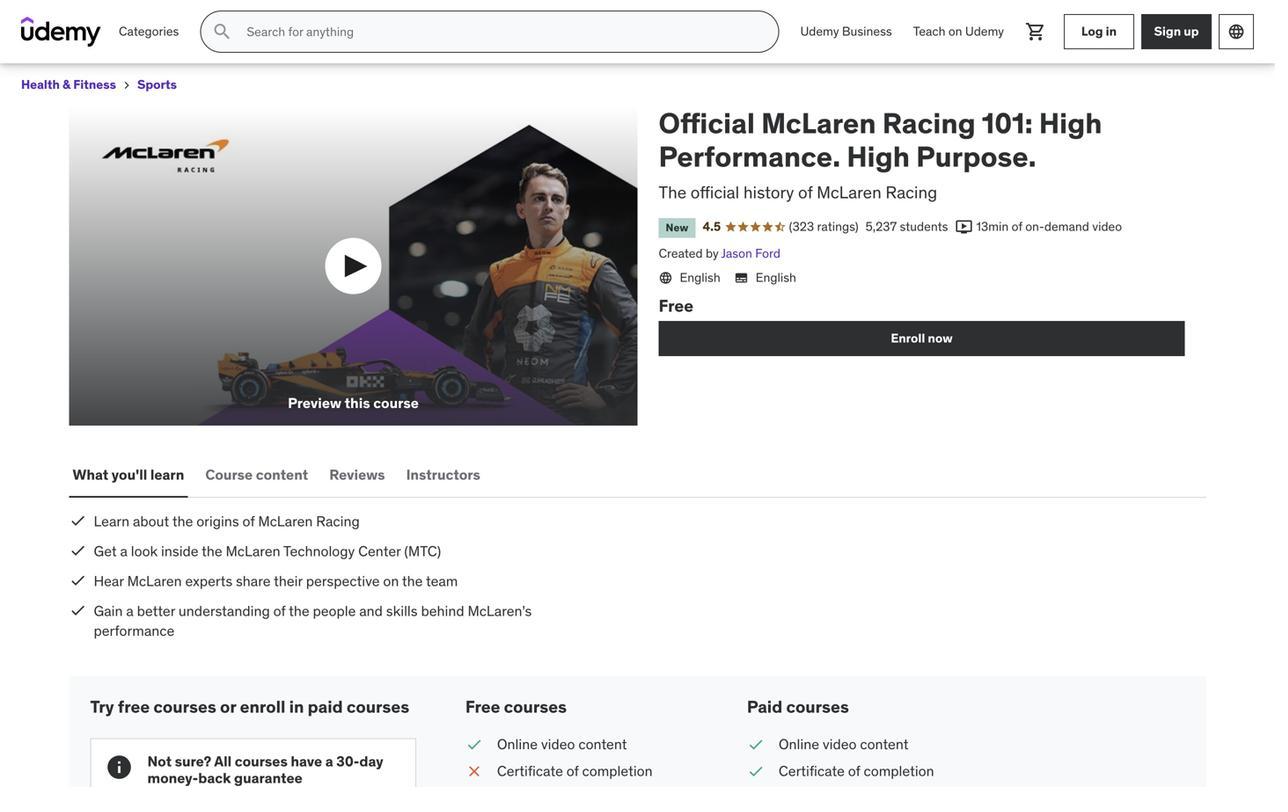 Task type: locate. For each thing, give the bounding box(es) containing it.
0 horizontal spatial certificate of completion
[[497, 763, 653, 781]]

share
[[236, 573, 271, 591]]

1 horizontal spatial udemy
[[966, 24, 1004, 39]]

0 horizontal spatial online video content
[[497, 736, 627, 754]]

online video content down the free courses
[[497, 736, 627, 754]]

get
[[94, 543, 117, 561]]

(mtc)
[[404, 543, 441, 561]]

0 horizontal spatial udemy
[[801, 24, 839, 39]]

enroll
[[240, 697, 286, 718]]

0 vertical spatial a
[[120, 543, 128, 561]]

preview this course button
[[69, 106, 638, 426]]

english down ford
[[756, 270, 797, 286]]

enroll
[[891, 330, 925, 346]]

of inside official mclaren racing 101: high performance. high purpose. the official history of mclaren racing
[[798, 182, 813, 203]]

1 horizontal spatial free
[[659, 295, 694, 316]]

a for get
[[120, 543, 128, 561]]

0 horizontal spatial free
[[466, 697, 500, 718]]

not
[[147, 753, 172, 771]]

experts
[[185, 573, 233, 591]]

13min of on-demand video
[[977, 219, 1122, 235]]

racing
[[883, 105, 976, 141], [886, 182, 938, 203], [316, 513, 360, 531]]

mclaren up history
[[762, 105, 876, 141]]

1 horizontal spatial certificate
[[779, 763, 845, 781]]

online video content
[[497, 736, 627, 754], [779, 736, 909, 754]]

2 completion from the left
[[864, 763, 935, 781]]

1 horizontal spatial online
[[779, 736, 820, 754]]

high
[[1039, 105, 1103, 141], [847, 139, 910, 174]]

0 vertical spatial on
[[949, 24, 963, 39]]

13min
[[977, 219, 1009, 235]]

video down the free courses
[[541, 736, 575, 754]]

created by jason ford
[[659, 246, 781, 262]]

of left on-
[[1012, 219, 1023, 235]]

1 online video content from the left
[[497, 736, 627, 754]]

2 horizontal spatial content
[[860, 736, 909, 754]]

1 online from the left
[[497, 736, 538, 754]]

certificate down the free courses
[[497, 763, 563, 781]]

preview this course
[[288, 394, 419, 412]]

video right demand
[[1093, 219, 1122, 235]]

1 certificate of completion from the left
[[497, 763, 653, 781]]

1 horizontal spatial certificate of completion
[[779, 763, 935, 781]]

preview
[[288, 394, 342, 412]]

udemy business
[[801, 24, 892, 39]]

course
[[373, 394, 419, 412]]

content for free courses
[[579, 736, 627, 754]]

0 horizontal spatial content
[[256, 466, 308, 484]]

small image
[[956, 218, 973, 236], [69, 512, 87, 530], [69, 602, 87, 620], [466, 735, 483, 755], [747, 735, 765, 755]]

completion for paid courses
[[864, 763, 935, 781]]

1 vertical spatial a
[[126, 602, 134, 620]]

online video content down paid courses
[[779, 736, 909, 754]]

choose a language image
[[1228, 23, 1246, 40]]

on
[[949, 24, 963, 39], [383, 573, 399, 591]]

racing left "101:"
[[883, 105, 976, 141]]

students
[[900, 219, 949, 235]]

ford
[[755, 246, 781, 262]]

2 certificate of completion from the left
[[779, 763, 935, 781]]

(323
[[789, 219, 814, 235]]

the down 'their'
[[289, 602, 310, 620]]

in right log
[[1106, 23, 1117, 39]]

racing up the 5,237 students
[[886, 182, 938, 203]]

the
[[172, 513, 193, 531], [202, 543, 222, 561], [402, 573, 423, 591], [289, 602, 310, 620]]

a for gain
[[126, 602, 134, 620]]

official
[[659, 105, 755, 141]]

skills
[[386, 602, 418, 620]]

1 horizontal spatial high
[[1039, 105, 1103, 141]]

mclaren up share
[[226, 543, 280, 561]]

course content button
[[202, 454, 312, 497]]

submit search image
[[212, 21, 233, 42]]

0 vertical spatial free
[[659, 295, 694, 316]]

racing up technology at the bottom of the page
[[316, 513, 360, 531]]

video down paid courses
[[823, 736, 857, 754]]

gain a better understanding of the people and skills behind mclaren's performance
[[94, 602, 532, 640]]

1 horizontal spatial online video content
[[779, 736, 909, 754]]

hear mclaren experts share their perspective on the team
[[94, 573, 458, 591]]

learn
[[94, 513, 130, 531]]

certificate of completion down paid courses
[[779, 763, 935, 781]]

online video content for free courses
[[497, 736, 627, 754]]

video
[[1093, 219, 1122, 235], [541, 736, 575, 754], [823, 736, 857, 754]]

1 horizontal spatial in
[[1106, 23, 1117, 39]]

of up (323
[[798, 182, 813, 203]]

courses
[[154, 697, 216, 718], [347, 697, 410, 718], [504, 697, 567, 718], [786, 697, 849, 718], [235, 753, 288, 771]]

udemy
[[801, 24, 839, 39], [966, 24, 1004, 39]]

log in link
[[1064, 14, 1135, 49]]

on right teach on the top right of the page
[[949, 24, 963, 39]]

certificate down paid courses
[[779, 763, 845, 781]]

the inside the gain a better understanding of the people and skills behind mclaren's performance
[[289, 602, 310, 620]]

small image left get
[[69, 542, 87, 560]]

online down paid courses
[[779, 736, 820, 754]]

0 horizontal spatial completion
[[582, 763, 653, 781]]

xsmall image
[[120, 78, 134, 92]]

categories
[[119, 24, 179, 39]]

0 horizontal spatial online
[[497, 736, 538, 754]]

of down paid courses
[[848, 763, 861, 781]]

shopping cart with 0 items image
[[1026, 21, 1047, 42]]

you'll
[[112, 466, 147, 484]]

a right get
[[120, 543, 128, 561]]

1 horizontal spatial english
[[756, 270, 797, 286]]

2 vertical spatial a
[[325, 753, 333, 771]]

1 english from the left
[[680, 270, 721, 286]]

0 horizontal spatial certificate
[[497, 763, 563, 781]]

1 completion from the left
[[582, 763, 653, 781]]

free for free courses
[[466, 697, 500, 718]]

a up performance
[[126, 602, 134, 620]]

content
[[256, 466, 308, 484], [579, 736, 627, 754], [860, 736, 909, 754]]

1 horizontal spatial video
[[823, 736, 857, 754]]

2 online from the left
[[779, 736, 820, 754]]

small image down paid
[[747, 762, 765, 782]]

jason
[[722, 246, 753, 262]]

0 horizontal spatial in
[[289, 697, 304, 718]]

of right origins
[[243, 513, 255, 531]]

paid
[[747, 697, 783, 718]]

on up skills
[[383, 573, 399, 591]]

1 vertical spatial free
[[466, 697, 500, 718]]

health
[[21, 77, 60, 92]]

2 udemy from the left
[[966, 24, 1004, 39]]

video for free courses
[[541, 736, 575, 754]]

udemy left shopping cart with 0 items icon
[[966, 24, 1004, 39]]

2 certificate from the left
[[779, 763, 845, 781]]

certificate of completion
[[497, 763, 653, 781], [779, 763, 935, 781]]

hear
[[94, 573, 124, 591]]

by
[[706, 246, 719, 262]]

mclaren
[[762, 105, 876, 141], [817, 182, 882, 203], [258, 513, 313, 531], [226, 543, 280, 561], [127, 573, 182, 591]]

sign up link
[[1142, 14, 1212, 49]]

official mclaren racing 101: high performance. high purpose. the official history of mclaren racing
[[659, 105, 1103, 203]]

1 horizontal spatial content
[[579, 736, 627, 754]]

log
[[1082, 23, 1104, 39]]

high up 5,237
[[847, 139, 910, 174]]

in left paid on the bottom of the page
[[289, 697, 304, 718]]

a inside the gain a better understanding of the people and skills behind mclaren's performance
[[126, 602, 134, 620]]

perspective
[[306, 573, 380, 591]]

teach
[[914, 24, 946, 39]]

1 certificate from the left
[[497, 763, 563, 781]]

center
[[358, 543, 401, 561]]

a left 30-
[[325, 753, 333, 771]]

sports
[[137, 77, 177, 92]]

0 horizontal spatial english
[[680, 270, 721, 286]]

instructors button
[[403, 454, 484, 497]]

english
[[680, 270, 721, 286], [756, 270, 797, 286]]

now
[[928, 330, 953, 346]]

certificate of completion down the free courses
[[497, 763, 653, 781]]

free
[[659, 295, 694, 316], [466, 697, 500, 718]]

of down hear mclaren experts share their perspective on the team
[[273, 602, 286, 620]]

free
[[118, 697, 150, 718]]

english down by
[[680, 270, 721, 286]]

the
[[659, 182, 687, 203]]

of
[[798, 182, 813, 203], [1012, 219, 1023, 235], [243, 513, 255, 531], [273, 602, 286, 620], [567, 763, 579, 781], [848, 763, 861, 781]]

udemy image
[[21, 17, 101, 47]]

small image left gain
[[69, 602, 87, 620]]

Search for anything text field
[[243, 17, 757, 47]]

online
[[497, 736, 538, 754], [779, 736, 820, 754]]

online down the free courses
[[497, 736, 538, 754]]

fitness
[[73, 77, 116, 92]]

content for paid courses
[[860, 736, 909, 754]]

0 horizontal spatial video
[[541, 736, 575, 754]]

small image left hear
[[69, 572, 87, 590]]

free courses
[[466, 697, 567, 718]]

1 horizontal spatial completion
[[864, 763, 935, 781]]

mclaren up ratings)
[[817, 182, 882, 203]]

a inside not sure? all courses have a 30-day money-back guarantee
[[325, 753, 333, 771]]

2 vertical spatial racing
[[316, 513, 360, 531]]

0 horizontal spatial on
[[383, 573, 399, 591]]

sign
[[1155, 23, 1181, 39]]

completion
[[582, 763, 653, 781], [864, 763, 935, 781]]

all
[[214, 753, 232, 771]]

2 online video content from the left
[[779, 736, 909, 754]]

sure?
[[175, 753, 211, 771]]

udemy left business
[[801, 24, 839, 39]]

small image
[[69, 542, 87, 560], [69, 572, 87, 590], [466, 762, 483, 782], [747, 762, 765, 782]]

certificate of completion for free courses
[[497, 763, 653, 781]]

reviews button
[[326, 454, 389, 497]]

course language image
[[659, 271, 673, 285]]

high right "101:"
[[1039, 105, 1103, 141]]



Task type: describe. For each thing, give the bounding box(es) containing it.
of down the free courses
[[567, 763, 579, 781]]

paid
[[308, 697, 343, 718]]

reviews
[[329, 466, 385, 484]]

small image down paid
[[747, 735, 765, 755]]

what you'll learn
[[73, 466, 184, 484]]

health & fitness
[[21, 77, 116, 92]]

have
[[291, 753, 322, 771]]

(323 ratings)
[[789, 219, 859, 235]]

0 vertical spatial in
[[1106, 23, 1117, 39]]

back
[[198, 770, 231, 788]]

udemy business link
[[790, 11, 903, 53]]

free for free
[[659, 295, 694, 316]]

&
[[63, 77, 71, 92]]

day
[[360, 753, 384, 771]]

ratings)
[[817, 219, 859, 235]]

2 english from the left
[[756, 270, 797, 286]]

business
[[842, 24, 892, 39]]

1 vertical spatial on
[[383, 573, 399, 591]]

official
[[691, 182, 740, 203]]

courses inside not sure? all courses have a 30-day money-back guarantee
[[235, 753, 288, 771]]

on-
[[1026, 219, 1045, 235]]

30-
[[336, 753, 360, 771]]

mclaren up better
[[127, 573, 182, 591]]

learn
[[150, 466, 184, 484]]

origins
[[196, 513, 239, 531]]

jason ford link
[[722, 246, 781, 262]]

2 horizontal spatial video
[[1093, 219, 1122, 235]]

closed captions image
[[735, 271, 749, 285]]

created
[[659, 246, 703, 262]]

5,237
[[866, 219, 897, 235]]

content inside button
[[256, 466, 308, 484]]

health & fitness link
[[21, 74, 116, 96]]

try
[[90, 697, 114, 718]]

what
[[73, 466, 108, 484]]

log in
[[1082, 23, 1117, 39]]

performance
[[94, 622, 175, 640]]

behind
[[421, 602, 464, 620]]

online video content for paid courses
[[779, 736, 909, 754]]

teach on udemy link
[[903, 11, 1015, 53]]

5,237 students
[[866, 219, 949, 235]]

try free courses or enroll in paid courses
[[90, 697, 410, 718]]

1 vertical spatial in
[[289, 697, 304, 718]]

technology
[[283, 543, 355, 561]]

demand
[[1045, 219, 1090, 235]]

of inside the gain a better understanding of the people and skills behind mclaren's performance
[[273, 602, 286, 620]]

1 udemy from the left
[[801, 24, 839, 39]]

guarantee
[[234, 770, 303, 788]]

or
[[220, 697, 236, 718]]

gain
[[94, 602, 123, 620]]

categories button
[[108, 11, 190, 53]]

mclaren's
[[468, 602, 532, 620]]

their
[[274, 573, 303, 591]]

look
[[131, 543, 158, 561]]

1 vertical spatial racing
[[886, 182, 938, 203]]

small image down the free courses
[[466, 762, 483, 782]]

inside
[[161, 543, 199, 561]]

this
[[345, 394, 370, 412]]

up
[[1184, 23, 1199, 39]]

understanding
[[179, 602, 270, 620]]

the up inside
[[172, 513, 193, 531]]

sign up
[[1155, 23, 1199, 39]]

and
[[359, 602, 383, 620]]

small image down the free courses
[[466, 735, 483, 755]]

what you'll learn button
[[69, 454, 188, 497]]

money-
[[147, 770, 198, 788]]

completion for free courses
[[582, 763, 653, 781]]

small image left 13min
[[956, 218, 973, 236]]

enroll now button
[[659, 321, 1185, 356]]

course
[[205, 466, 253, 484]]

online for free
[[497, 736, 538, 754]]

purpose.
[[916, 139, 1037, 174]]

enroll now
[[891, 330, 953, 346]]

history
[[744, 182, 794, 203]]

sports link
[[137, 74, 177, 96]]

0 vertical spatial racing
[[883, 105, 976, 141]]

online for paid
[[779, 736, 820, 754]]

certificate of completion for paid courses
[[779, 763, 935, 781]]

certificate for free
[[497, 763, 563, 781]]

new
[[666, 221, 689, 235]]

the left team
[[402, 573, 423, 591]]

paid courses
[[747, 697, 849, 718]]

learn about the origins of mclaren racing
[[94, 513, 360, 531]]

101:
[[982, 105, 1033, 141]]

certificate for paid
[[779, 763, 845, 781]]

course content
[[205, 466, 308, 484]]

people
[[313, 602, 356, 620]]

mclaren up "get a look inside the mclaren technology center (mtc)"
[[258, 513, 313, 531]]

team
[[426, 573, 458, 591]]

better
[[137, 602, 175, 620]]

teach on udemy
[[914, 24, 1004, 39]]

video for paid courses
[[823, 736, 857, 754]]

instructors
[[406, 466, 481, 484]]

performance.
[[659, 139, 841, 174]]

the up the experts
[[202, 543, 222, 561]]

not sure? all courses have a 30-day money-back guarantee
[[147, 753, 384, 788]]

small image left 'learn'
[[69, 512, 87, 530]]

get a look inside the mclaren technology center (mtc)
[[94, 543, 441, 561]]

0 horizontal spatial high
[[847, 139, 910, 174]]

1 horizontal spatial on
[[949, 24, 963, 39]]



Task type: vqa. For each thing, say whether or not it's contained in the screenshot.
Management OSHA
no



